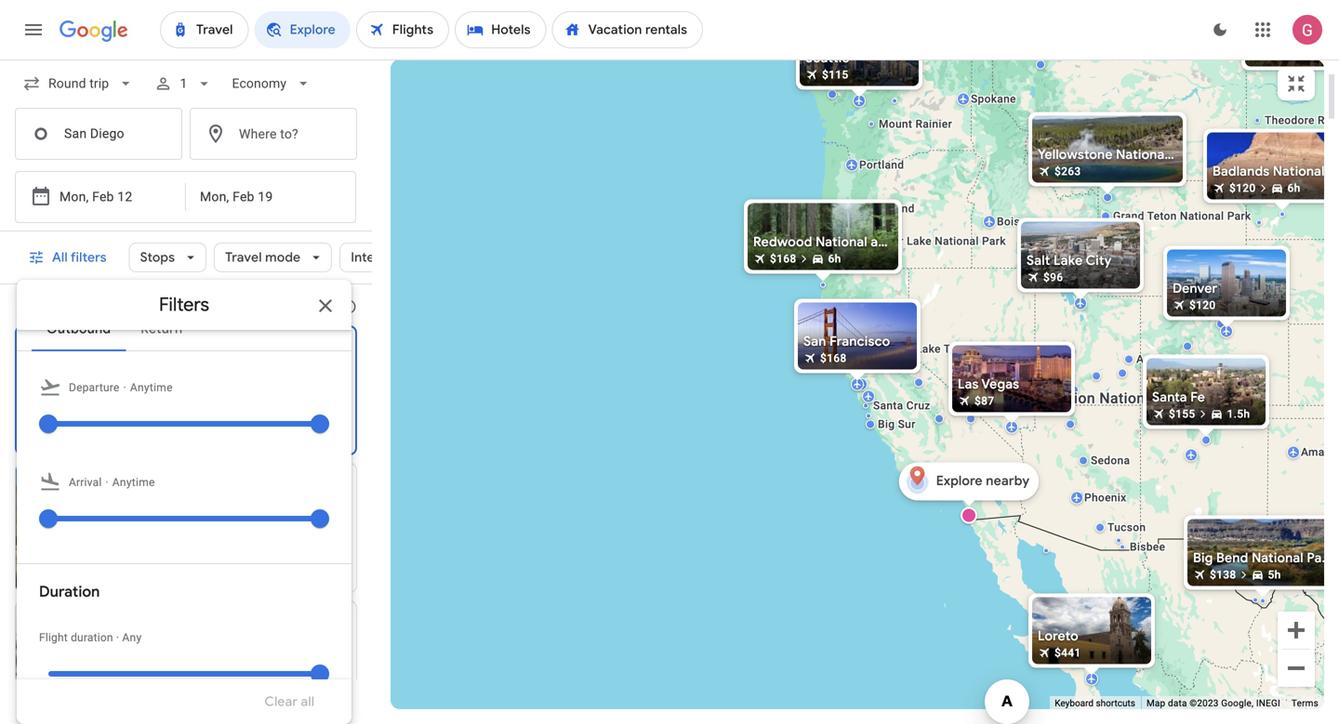 Task type: locate. For each thing, give the bounding box(es) containing it.
1 vertical spatial 1
[[282, 403, 288, 416]]

redwood
[[753, 234, 813, 251]]

0 vertical spatial 6h
[[1288, 182, 1301, 195]]

0 horizontal spatial 1
[[180, 76, 187, 91]]

1 horizontal spatial $168
[[770, 253, 797, 266]]

bend up $138 at the right bottom of page
[[1217, 550, 1249, 567]]

las
[[958, 376, 979, 393]]

2 vertical spatial $168
[[313, 523, 341, 539]]

teton
[[1147, 210, 1177, 223]]

6h down badlands national pa
[[1288, 182, 1301, 195]]

terms
[[1292, 698, 1319, 709]]

interests button
[[340, 235, 437, 280]]

0 horizontal spatial $120
[[1190, 299, 1216, 312]]

1 horizontal spatial 1
[[282, 403, 288, 416]]

$120 down denver
[[1190, 299, 1216, 312]]

park
[[1171, 146, 1199, 163], [1227, 210, 1251, 223], [982, 235, 1006, 248], [1224, 353, 1248, 366], [1162, 390, 1193, 407], [275, 479, 306, 498], [1307, 550, 1335, 567]]

big sky
[[1100, 166, 1139, 179]]

theodore
[[1265, 114, 1315, 127]]

national up fe
[[1176, 353, 1221, 366]]

$155
[[1169, 408, 1196, 421]]

mount rainier
[[879, 118, 952, 131]]

2 horizontal spatial $168
[[820, 352, 847, 365]]

1 vertical spatial 168 us dollars text field
[[313, 522, 341, 540]]

google,
[[1221, 698, 1254, 709]]

national for redwood national and state parks
[[816, 234, 868, 251]]

1 for 1
[[180, 76, 187, 91]]

travel mode button
[[214, 235, 332, 280]]

None field
[[15, 67, 143, 100], [224, 67, 320, 100], [15, 67, 143, 100], [224, 67, 320, 100]]

$87
[[975, 395, 995, 408]]

bend up crater
[[888, 202, 915, 215]]

victoria
[[845, 68, 886, 81]]

santa up $155 on the bottom right of page
[[1152, 389, 1187, 406]]

national right the teton
[[1180, 210, 1224, 223]]

amarillo
[[1301, 446, 1339, 459]]

carlsbad caverns n
[[1244, 524, 1339, 537]]

taos
[[1222, 414, 1247, 427]]

san francisco down filters
[[147, 342, 244, 361]]

national
[[1116, 146, 1168, 163], [1273, 163, 1325, 180], [1180, 210, 1224, 223], [816, 234, 868, 251], [935, 235, 979, 248], [1176, 353, 1221, 366], [1100, 390, 1158, 407], [214, 479, 272, 498], [1252, 550, 1304, 567]]

pa
[[1328, 163, 1339, 180]]

big for big bend national park
[[1193, 550, 1213, 567]]

0 horizontal spatial big
[[878, 418, 895, 431]]

anytime right arrival on the bottom of page
[[112, 476, 155, 489]]

441 US dollars text field
[[1055, 647, 1081, 660]]

arrival
[[69, 476, 102, 489]]

1 vertical spatial anytime
[[112, 476, 155, 489]]

0 horizontal spatial francisco
[[176, 342, 244, 361]]

keyboard
[[1055, 698, 1094, 709]]

theodore roos
[[1265, 114, 1339, 127]]

1 horizontal spatial big
[[1100, 166, 1117, 179]]

$120 for badlands national pa
[[1230, 182, 1256, 195]]

5h
[[1268, 569, 1281, 582]]

6 hours text field
[[1288, 182, 1301, 195]]

1 inside popup button
[[180, 76, 187, 91]]

1 vertical spatial big
[[878, 418, 895, 431]]

big left sur
[[878, 418, 895, 431]]

national up sky
[[1116, 146, 1168, 163]]

1 vertical spatial $120
[[1190, 299, 1216, 312]]

usd button
[[250, 687, 326, 717]]

big
[[1100, 166, 1117, 179], [878, 418, 895, 431], [1193, 550, 1213, 567]]

park down caverns
[[1307, 550, 1335, 567]]

120 US dollars text field
[[1190, 299, 1216, 312]]

1 vertical spatial bend
[[1217, 550, 1249, 567]]

1
[[180, 76, 187, 91], [282, 403, 288, 416]]

0 horizontal spatial 6h
[[828, 253, 841, 266]]

filters
[[71, 249, 107, 266]]

n
[[1339, 524, 1339, 537]]

1 horizontal spatial san
[[804, 333, 826, 350]]

badlands national pa
[[1213, 163, 1339, 180]]

filters form
[[0, 60, 372, 232]]

big for big sky
[[1100, 166, 1117, 179]]

$96
[[1044, 271, 1063, 284]]

2 vertical spatial lake
[[916, 343, 941, 356]]

0 vertical spatial $120
[[1230, 182, 1256, 195]]

2 hours text field
[[326, 678, 341, 697]]

keyboard shortcuts button
[[1055, 697, 1136, 710]]

santa
[[1152, 389, 1187, 406], [873, 399, 903, 413]]

1.5h
[[1227, 408, 1250, 421]]

park down $120 text box
[[1227, 210, 1251, 223]]

zion
[[1065, 390, 1096, 407]]

about these results
[[232, 300, 334, 313]]

crater
[[872, 235, 904, 248]]

37
[[305, 403, 318, 416]]

2 vertical spatial big
[[1193, 550, 1213, 567]]

lake
[[907, 235, 932, 248], [1054, 253, 1083, 269], [916, 343, 941, 356]]

$168 for san
[[820, 352, 847, 365]]

©2023
[[1190, 698, 1219, 709]]

$115
[[822, 68, 849, 81]]

national up 6h text box
[[816, 234, 868, 251]]

lake tahoe
[[916, 343, 976, 356]]

explore
[[936, 473, 983, 490]]

flight duration · any
[[39, 632, 142, 645]]

san francisco down 6h text box
[[804, 333, 890, 350]]

national for badlands national pa
[[1273, 163, 1325, 180]]

data
[[1168, 698, 1187, 709]]

0 vertical spatial $168
[[770, 253, 797, 266]]

Return text field
[[200, 172, 293, 222]]

big for big sur
[[878, 418, 895, 431]]

santa cruz
[[873, 399, 931, 413]]

mount
[[879, 118, 913, 131]]

santa up the big sur
[[873, 399, 903, 413]]

seattle
[[805, 50, 850, 67]]

national up 6h text field at the top of the page
[[1273, 163, 1325, 180]]

$168 for redwood
[[770, 253, 797, 266]]

carlsbad
[[1244, 524, 1290, 537]]

santa for santa cruz
[[873, 399, 903, 413]]

220 US dollars text field
[[310, 424, 340, 443]]

120 US dollars text field
[[1230, 182, 1256, 195]]

redwood national and state parks
[[753, 234, 967, 251]]

loreto
[[1038, 628, 1079, 645]]

park down hr
[[275, 479, 306, 498]]

1 vertical spatial lake
[[1054, 253, 1083, 269]]

national for yellowstone national park
[[1116, 146, 1168, 163]]

96 US dollars text field
[[1044, 271, 1063, 284]]

155 US dollars text field
[[1169, 408, 1196, 421]]

big down yellowstone national park
[[1100, 166, 1117, 179]]

anytime right departure
[[130, 381, 173, 394]]

big up $138 at the right bottom of page
[[1193, 550, 1213, 567]]

0 horizontal spatial san
[[147, 342, 173, 361]]

$441
[[1055, 647, 1081, 660]]

zion national park
[[1065, 390, 1193, 407]]

0 vertical spatial big
[[1100, 166, 1117, 179]]

francisco
[[830, 333, 890, 350], [176, 342, 244, 361]]

bend
[[888, 202, 915, 215], [1217, 550, 1249, 567]]

$120 down badlands
[[1230, 182, 1256, 195]]

explore nearby
[[936, 473, 1030, 490]]

0 vertical spatial 1
[[180, 76, 187, 91]]

0 vertical spatial anytime
[[130, 381, 173, 394]]

any
[[122, 632, 142, 645]]

national down arches
[[1100, 390, 1158, 407]]

0 horizontal spatial $168
[[313, 523, 341, 539]]

interests
[[351, 249, 406, 266]]

None text field
[[15, 108, 182, 160]]

1 horizontal spatial santa
[[1152, 389, 1187, 406]]

0 horizontal spatial bend
[[888, 202, 915, 215]]

lake left tahoe
[[916, 343, 941, 356]]

national right yosemite
[[214, 479, 272, 498]]

0 vertical spatial lake
[[907, 235, 932, 248]]

missoula
[[1044, 118, 1091, 131]]

0 horizontal spatial santa
[[873, 399, 903, 413]]

national for yosemite national park
[[214, 479, 272, 498]]

national for arches national park
[[1176, 353, 1221, 366]]

1 for 1 hr 37 min
[[282, 403, 288, 416]]

1 horizontal spatial 6h
[[1288, 182, 1301, 195]]

1 horizontal spatial 168 us dollars text field
[[820, 352, 847, 365]]

2 horizontal spatial big
[[1193, 550, 1213, 567]]

santa for santa fe
[[1152, 389, 1187, 406]]

francisco up santa cruz
[[830, 333, 890, 350]]

1 horizontal spatial $120
[[1230, 182, 1256, 195]]

duration
[[71, 632, 113, 645]]

anytime for departure
[[130, 381, 173, 394]]

1 vertical spatial 6h
[[828, 253, 841, 266]]

phoenix
[[1085, 492, 1127, 505]]

francisco down filters
[[176, 342, 244, 361]]

lake up $96 text field
[[1054, 253, 1083, 269]]

change appearance image
[[1198, 7, 1243, 52]]

about
[[232, 300, 263, 313]]

about these results image
[[326, 285, 371, 329]]

san francisco
[[804, 333, 890, 350], [147, 342, 244, 361]]

6h down redwood national and state parks
[[828, 253, 841, 266]]

san
[[804, 333, 826, 350], [147, 342, 173, 361]]

2h
[[326, 679, 341, 696]]

$217
[[314, 701, 341, 718]]

big sur
[[878, 418, 916, 431]]

168 US dollars text field
[[820, 352, 847, 365], [313, 522, 341, 540]]

national right state
[[935, 235, 979, 248]]

usd
[[285, 694, 311, 711]]

1 vertical spatial $168
[[820, 352, 847, 365]]

lake left 'parks'
[[907, 235, 932, 248]]

national for zion national park
[[1100, 390, 1158, 407]]



Task type: vqa. For each thing, say whether or not it's contained in the screenshot.


Task type: describe. For each thing, give the bounding box(es) containing it.
travel mode
[[225, 249, 301, 266]]

all
[[52, 249, 68, 266]]

307 US dollars text field
[[1268, 49, 1294, 62]]

explore nearby button
[[899, 463, 1039, 516]]

nearby
[[986, 473, 1030, 490]]

national up 5h text box
[[1252, 550, 1304, 567]]

$307 button
[[1238, 0, 1339, 81]]

115 US dollars text field
[[822, 68, 849, 81]]

yosemite
[[146, 479, 210, 498]]

fe
[[1191, 389, 1205, 406]]

217 US dollars text field
[[314, 700, 341, 719]]

sedona
[[1091, 454, 1130, 467]]

sur
[[898, 418, 916, 431]]

0 horizontal spatial san francisco
[[147, 342, 244, 361]]

$220
[[310, 425, 340, 442]]

$270
[[311, 564, 341, 580]]

yellowstone national park
[[1038, 146, 1199, 163]]

map data ©2023 google, inegi
[[1147, 698, 1281, 709]]

tucson
[[1108, 521, 1146, 534]]

roos
[[1318, 114, 1339, 127]]

big bend national park
[[1193, 550, 1335, 567]]

salt lake city
[[1027, 253, 1112, 269]]

all filters
[[52, 249, 107, 266]]

flight
[[39, 632, 68, 645]]

1 horizontal spatial san francisco
[[804, 333, 890, 350]]

crater lake national park
[[872, 235, 1006, 248]]

87 US dollars text field
[[975, 395, 995, 408]]

park up $155 on the bottom right of page
[[1162, 390, 1193, 407]]

0 vertical spatial bend
[[888, 202, 915, 215]]

$263
[[1055, 165, 1081, 178]]

min
[[321, 403, 340, 416]]

1 horizontal spatial francisco
[[830, 333, 890, 350]]

6 hours text field
[[828, 253, 841, 266]]

boise
[[997, 215, 1026, 228]]

caverns
[[1293, 524, 1336, 537]]

Departure text field
[[60, 172, 145, 222]]

keyboard shortcuts
[[1055, 698, 1136, 709]]

portland
[[859, 159, 904, 172]]

168 US dollars text field
[[770, 253, 797, 266]]

0 horizontal spatial 168 us dollars text field
[[313, 522, 341, 540]]

263 US dollars text field
[[1055, 165, 1081, 178]]

results
[[298, 300, 334, 313]]

filters
[[159, 293, 209, 317]]

duration
[[39, 583, 100, 602]]

travel
[[225, 249, 262, 266]]

Where to? text field
[[190, 108, 357, 160]]

arches national park
[[1137, 353, 1248, 366]]

los angeles
[[954, 474, 1039, 492]]

loading results progress bar
[[0, 60, 1339, 63]]

denver
[[1173, 280, 1218, 297]]

0 vertical spatial 168 us dollars text field
[[820, 352, 847, 365]]

main menu image
[[22, 19, 45, 41]]

terms link
[[1292, 698, 1319, 709]]

bisbee
[[1130, 541, 1166, 554]]

rainier
[[916, 118, 952, 131]]

1 hour 30 minutes text field
[[1227, 408, 1250, 421]]

view smaller map image
[[1285, 73, 1308, 95]]

grand teton national park
[[1113, 210, 1251, 223]]

sky
[[1120, 166, 1139, 179]]

cruz
[[907, 399, 931, 413]]

vegas
[[982, 376, 1020, 393]]

1 button
[[146, 61, 221, 106]]

arches
[[1137, 353, 1173, 366]]

mode
[[265, 249, 301, 266]]

spokane
[[971, 93, 1016, 106]]

las vegas
[[958, 376, 1020, 393]]

map region
[[391, 60, 1324, 710]]

yellowstone
[[1038, 146, 1113, 163]]

departure
[[69, 381, 120, 394]]

lake for city
[[1054, 253, 1083, 269]]

city
[[1086, 253, 1112, 269]]

$120 for denver
[[1190, 299, 1216, 312]]

park down boise
[[982, 235, 1006, 248]]

stops button
[[129, 235, 207, 280]]

stops
[[140, 249, 175, 266]]

grand
[[1113, 210, 1145, 223]]

6h for redwood
[[828, 253, 841, 266]]

$307
[[1268, 49, 1294, 62]]

marfa
[[1255, 570, 1286, 583]]

these
[[267, 300, 295, 313]]

1 hr 37 min
[[282, 403, 340, 416]]

parks
[[933, 234, 967, 251]]

close dialog image
[[314, 295, 337, 317]]

shortcuts
[[1096, 698, 1136, 709]]

hr
[[291, 403, 302, 416]]

138 US dollars text field
[[1210, 569, 1237, 582]]

lake for national
[[907, 235, 932, 248]]

los
[[954, 474, 979, 492]]

anytime for arrival
[[112, 476, 155, 489]]

park up 1.5h text field
[[1224, 353, 1248, 366]]

yosemite national park
[[146, 479, 306, 498]]

1 horizontal spatial bend
[[1217, 550, 1249, 567]]

270 US dollars text field
[[311, 563, 341, 581]]

park left badlands
[[1171, 146, 1199, 163]]

state
[[897, 234, 930, 251]]

angeles
[[983, 474, 1039, 492]]

·
[[116, 632, 119, 645]]

6h for badlands
[[1288, 182, 1301, 195]]

santa fe
[[1152, 389, 1205, 406]]

5 hours text field
[[1268, 569, 1281, 582]]

inegi
[[1256, 698, 1281, 709]]



